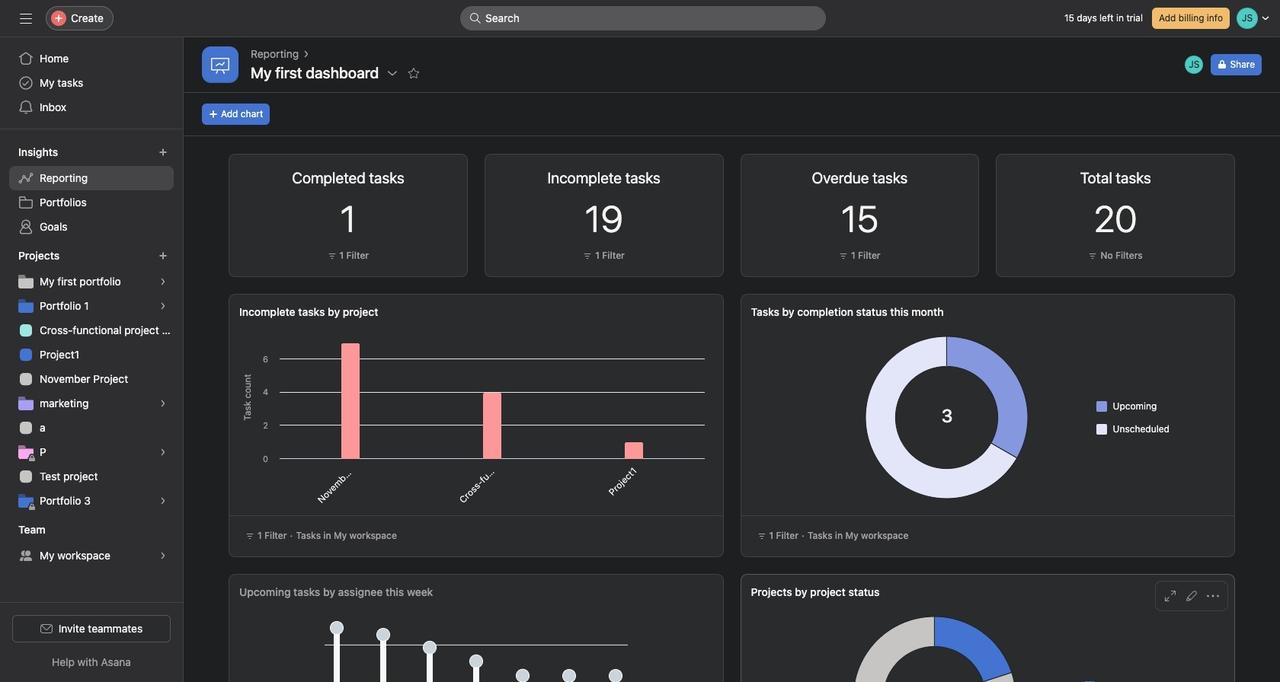 Task type: describe. For each thing, give the bounding box(es) containing it.
more actions image
[[1207, 591, 1219, 603]]

teams element
[[0, 517, 183, 572]]

see details, p image
[[159, 448, 168, 457]]

projects element
[[0, 242, 183, 517]]

see details, marketing image
[[159, 399, 168, 409]]

see details, portfolio 3 image
[[159, 497, 168, 506]]

report image
[[211, 56, 229, 74]]

edit chart image
[[1186, 591, 1198, 603]]

1 vertical spatial view chart image
[[1165, 591, 1177, 603]]

0 horizontal spatial view chart image
[[397, 170, 409, 182]]

see details, portfolio 1 image
[[159, 302, 168, 311]]

see details, my first portfolio image
[[159, 277, 168, 287]]



Task type: locate. For each thing, give the bounding box(es) containing it.
list box
[[460, 6, 826, 30]]

0 vertical spatial view chart image
[[397, 170, 409, 182]]

1 horizontal spatial view chart image
[[1165, 591, 1177, 603]]

new insights image
[[159, 148, 168, 157]]

hide sidebar image
[[20, 12, 32, 24]]

prominent image
[[469, 12, 482, 24]]

view chart image
[[397, 170, 409, 182], [1165, 591, 1177, 603]]

view chart image
[[653, 170, 665, 182]]

new project or portfolio image
[[159, 252, 168, 261]]

see details, my workspace image
[[159, 552, 168, 561]]

add to starred image
[[408, 67, 420, 79]]

insights element
[[0, 139, 183, 242]]

show options image
[[387, 67, 399, 79]]

global element
[[0, 37, 183, 129]]



Task type: vqa. For each thing, say whether or not it's contained in the screenshot.
Teams element
yes



